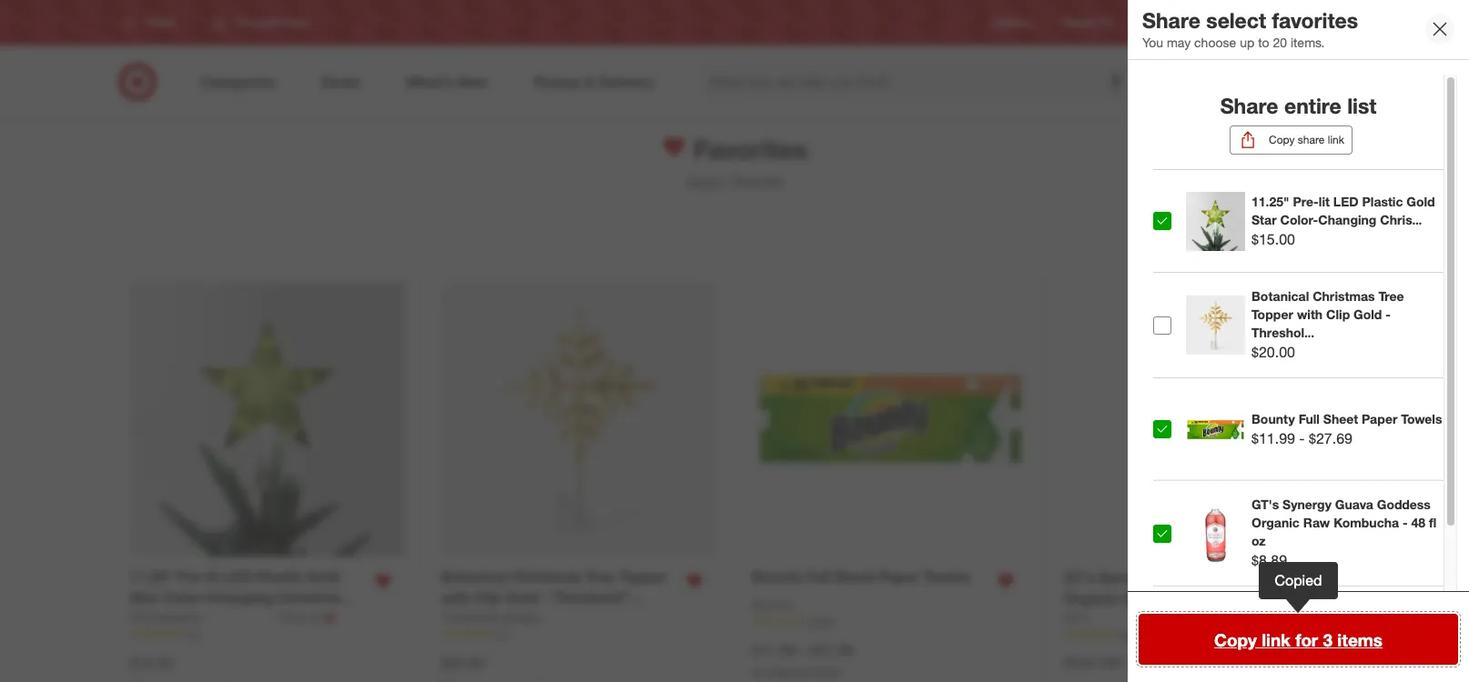 Task type: describe. For each thing, give the bounding box(es) containing it.
select
[[1207, 7, 1267, 33]]

registry link
[[992, 15, 1033, 31]]

gt's for gt's synergy trilogy organic vegan raw kombucha - 16 fl oz
[[1252, 611, 1279, 626]]

3
[[1323, 630, 1333, 651]]

synergy for gt's synergy trilogy organic vegan raw kombucha - 16 fl oz
[[1283, 611, 1332, 626]]

up
[[1240, 34, 1255, 50]]

color- for $15.00
[[1281, 212, 1319, 228]]

pre- for tree
[[177, 568, 207, 587]]

bounty for bounty
[[753, 597, 793, 613]]

- inside $11.99 - $27.69 at charlotte north
[[800, 642, 806, 660]]

2 vertical spatial with
[[509, 610, 538, 628]]

botanical christmas tree topper with clip gold - threshol... $20.00
[[1252, 289, 1405, 362]]

star for $15.00
[[1252, 212, 1277, 228]]

threshold designed w/studio mcgee
[[441, 610, 654, 625]]

eligible
[[1129, 656, 1169, 671]]

items
[[1338, 630, 1383, 651]]

$15.00 inside 11.25" pre-lit led plastic gold star color-changing chris... $15.00
[[1252, 230, 1296, 249]]

34
[[1120, 629, 1133, 643]]

$11.99 inside bounty full sheet paper towels $11.99 - $27.69
[[1252, 430, 1296, 448]]

gold inside botanical christmas tree topper with clip gold - threshol... $20.00
[[1354, 307, 1382, 323]]

star for tree
[[130, 589, 159, 607]]

$11.99 - $27.69 at charlotte north
[[753, 642, 854, 680]]

share select favorites you may choose up to 20 items.
[[1143, 7, 1359, 50]]

threshold designed w/studio mcgee link
[[441, 609, 654, 627]]

11.25" pre-lit led plastic gold star color-changing chris... $15.00
[[1252, 194, 1435, 249]]

target / favorites
[[686, 174, 784, 190]]

studio
[[542, 610, 587, 628]]

mcgee inside botanical christmas tree topper with clip gold - threshold™ designed with studio mcgee
[[591, 610, 640, 628]]

target for target circle
[[1216, 16, 1245, 30]]

weekly
[[1062, 16, 1097, 30]]

redcard
[[1143, 16, 1186, 30]]

copy link for 3 items
[[1215, 630, 1383, 651]]

11 link
[[441, 627, 716, 643]]

bounty for bounty full sheet paper towels $11.99 - $27.69
[[1252, 411, 1295, 427]]

bounty for bounty full sheet paper towels
[[753, 568, 802, 587]]

1 vertical spatial $15.00
[[130, 655, 173, 673]]

snap
[[1064, 656, 1098, 671]]

/
[[724, 174, 729, 190]]

snap ebt eligible
[[1064, 656, 1169, 671]]

favorites inside button
[[1291, 228, 1333, 241]]

list
[[1348, 93, 1377, 118]]

copy for copy share link
[[1269, 133, 1295, 147]]

you
[[1143, 34, 1164, 50]]

raw for gt's synergy trilogy organic vegan raw kombucha - 16 fl oz
[[1293, 629, 1319, 644]]

What can we help you find? suggestions appear below search field
[[699, 62, 1142, 102]]

at inside "only at ¬"
[[309, 610, 320, 625]]

copy share link button
[[1230, 126, 1353, 155]]

tree for botanical christmas tree topper with clip gold - threshold™ designed with studio mcgee
[[586, 568, 616, 587]]

1 vertical spatial favorites
[[732, 174, 784, 190]]

led for christmas
[[223, 568, 252, 587]]

christmas inside 11.25" pre-lit led plastic gold star color-changing christmas tree topper - wondershop™
[[277, 589, 348, 607]]

lit for tree
[[207, 568, 219, 587]]

share for share favorites
[[1260, 228, 1288, 241]]

find stores
[[1306, 16, 1361, 30]]

only at ¬
[[280, 609, 336, 627]]

kombucha for gt's synergy guava goddess organic raw kombucha - 48 fl oz
[[1158, 590, 1232, 608]]

15
[[186, 628, 198, 642]]

stores
[[1330, 16, 1361, 30]]

choose
[[1195, 34, 1237, 50]]

11.25" pre-lit led plastic gold star color-changing christmas tree topper - wondershop™
[[130, 568, 348, 628]]

gt's synergy guava goddess organic raw kombucha - 48 fl oz
[[1064, 569, 1296, 608]]

trilogy
[[1336, 611, 1375, 626]]

sheet for bounty full sheet paper towels
[[835, 568, 874, 587]]

weekly ad
[[1062, 16, 1114, 30]]

gt's for gt's synergy guava goddess organic raw kombucha - 48 fl oz $8.89
[[1252, 497, 1279, 513]]

- inside 11.25" pre-lit led plastic gold star color-changing christmas tree topper - wondershop™
[[215, 610, 221, 628]]

favorites inside share select favorites you may choose up to 20 items.
[[1272, 7, 1359, 33]]

0 horizontal spatial $20.00
[[441, 655, 485, 673]]

- inside botanical christmas tree topper with clip gold - threshol... $20.00
[[1386, 307, 1391, 323]]

$11.99 inside $11.99 - $27.69 at charlotte north
[[753, 642, 796, 660]]

target circle
[[1216, 16, 1277, 30]]

botanical for botanical christmas tree topper with clip gold - threshold™ designed with studio mcgee
[[441, 568, 507, 587]]

charlotte
[[765, 667, 810, 680]]

gt's link
[[1064, 610, 1090, 628]]

organic for gt's synergy guava goddess organic raw kombucha - 48 fl oz
[[1064, 590, 1119, 608]]

11.25" Pre-lit LED Plastic Gold Star Color-Changing Christmas Tree Topper - Wondershop™, price: $15.00  checkbox
[[1154, 213, 1172, 231]]

north
[[813, 667, 841, 680]]

to
[[1258, 34, 1270, 50]]

ebt
[[1101, 656, 1125, 671]]

gold inside botanical christmas tree topper with clip gold - threshold™ designed with studio mcgee
[[506, 589, 538, 607]]

led for chris...
[[1334, 194, 1359, 209]]

share for share entire list
[[1221, 93, 1279, 118]]

find stores link
[[1306, 15, 1361, 31]]

topper for threshol...
[[1252, 307, 1294, 323]]

share
[[1298, 133, 1325, 147]]

redcard link
[[1143, 15, 1186, 31]]

pre- for $15.00
[[1293, 194, 1319, 209]]

raw for gt's synergy guava goddess organic raw kombucha - 48 fl oz
[[1123, 590, 1154, 608]]

designed inside botanical christmas tree topper with clip gold - threshold™ designed with studio mcgee
[[441, 610, 505, 628]]

Botanical Christmas Tree Topper with Clip Gold - Threshold™ designed with Studio McGee, price: $20.00  checkbox
[[1154, 317, 1172, 335]]

at inside $11.99 - $27.69 at charlotte north
[[753, 667, 762, 680]]

dialog containing share select favorites
[[1128, 0, 1470, 683]]

organic for gt's synergy guava goddess organic raw kombucha - 48 fl oz $8.89
[[1252, 516, 1300, 531]]

tree for botanical christmas tree topper with clip gold - threshol... $20.00
[[1379, 289, 1405, 305]]

towels for bounty full sheet paper towels $11.99 - $27.69
[[1402, 411, 1443, 427]]

16
[[1401, 629, 1415, 644]]

tree inside 11.25" pre-lit led plastic gold star color-changing christmas tree topper - wondershop™
[[130, 610, 159, 628]]

$27.69 inside $11.99 - $27.69 at charlotte north
[[810, 642, 854, 660]]

raw for gt's synergy guava goddess organic raw kombucha - 48 fl oz $8.89
[[1304, 516, 1330, 531]]

48 for gt's synergy guava goddess organic raw kombucha - 48 fl oz $8.89
[[1412, 516, 1426, 531]]

copied
[[1275, 572, 1323, 590]]

goddess for gt's synergy guava goddess organic raw kombucha - 48 fl oz
[[1207, 569, 1269, 587]]

target link
[[686, 174, 721, 190]]

bounty link
[[753, 597, 793, 615]]

0 vertical spatial favorites
[[686, 133, 808, 166]]

share entire list
[[1221, 93, 1377, 118]]

color- for tree
[[163, 589, 206, 607]]

4579 link
[[753, 615, 1027, 631]]

w/studio
[[558, 610, 608, 625]]

items.
[[1291, 34, 1325, 50]]

target for target / favorites
[[686, 174, 721, 190]]

gt's for gt's
[[1064, 611, 1090, 626]]

copy share link
[[1269, 133, 1345, 147]]

gold inside 11.25" pre-lit led plastic gold star color-changing chris... $15.00
[[1407, 194, 1435, 209]]

11
[[498, 628, 510, 642]]

GT's Synergy Guava Goddess Organic Raw Kombucha - 48 fl oz, price: $8.89  checkbox
[[1154, 525, 1172, 543]]

4579
[[809, 616, 833, 629]]

paper for bounty full sheet paper towels
[[879, 568, 920, 587]]

entire
[[1285, 93, 1342, 118]]

threshol...
[[1252, 325, 1315, 341]]

- inside gt's synergy trilogy organic vegan raw kombucha - 16 fl oz
[[1392, 629, 1397, 644]]

bounty full sheet paper towels $11.99 - $27.69
[[1252, 411, 1443, 448]]

34 link
[[1064, 628, 1340, 644]]

full for bounty full sheet paper towels $11.99 - $27.69
[[1299, 411, 1320, 427]]

gt's for gt's synergy guava goddess organic raw kombucha - 48 fl oz
[[1064, 569, 1095, 587]]

gold inside 11.25" pre-lit led plastic gold star color-changing christmas tree topper - wondershop™
[[307, 568, 339, 587]]

full for bounty full sheet paper towels
[[806, 568, 831, 587]]

20
[[1273, 34, 1287, 50]]

for
[[1296, 630, 1319, 651]]

botanical for botanical christmas tree topper with clip gold - threshol... $20.00
[[1252, 289, 1310, 305]]



Task type: locate. For each thing, give the bounding box(es) containing it.
1 vertical spatial organic
[[1064, 590, 1119, 608]]

1 horizontal spatial botanical
[[1252, 289, 1310, 305]]

gt's synergy guava goddess organic raw kombucha - 48 fl oz $8.89
[[1252, 497, 1437, 570]]

1 horizontal spatial 11.25"
[[1252, 194, 1290, 209]]

11.25" up wondershop in the bottom of the page
[[130, 568, 173, 587]]

0 vertical spatial 48
[[1412, 516, 1426, 531]]

favorites up target / favorites
[[686, 133, 808, 166]]

1 vertical spatial at
[[753, 667, 762, 680]]

guava for gt's synergy guava goddess organic raw kombucha - 48 fl oz $8.89
[[1336, 497, 1374, 513]]

topper
[[1252, 307, 1294, 323], [620, 568, 667, 587], [163, 610, 211, 628]]

topper inside 11.25" pre-lit led plastic gold star color-changing christmas tree topper - wondershop™
[[163, 610, 211, 628]]

towels
[[1402, 411, 1443, 427], [924, 568, 971, 587]]

organic inside gt's synergy trilogy organic vegan raw kombucha - 16 fl oz
[[1379, 611, 1427, 626]]

11.25" for 11.25" pre-lit led plastic gold star color-changing chris... $15.00
[[1252, 194, 1290, 209]]

raw up 34
[[1123, 590, 1154, 608]]

target up "choose"
[[1216, 16, 1245, 30]]

0 horizontal spatial towels
[[924, 568, 971, 587]]

2 vertical spatial bounty
[[753, 597, 793, 613]]

pre- up share favorites
[[1293, 194, 1319, 209]]

1 vertical spatial tree
[[586, 568, 616, 587]]

plastic inside 11.25" pre-lit led plastic gold star color-changing christmas tree topper - wondershop™
[[256, 568, 303, 587]]

changing for christmas
[[206, 589, 273, 607]]

15 link
[[130, 627, 405, 643]]

led inside 11.25" pre-lit led plastic gold star color-changing chris... $15.00
[[1334, 194, 1359, 209]]

1 horizontal spatial star
[[1252, 212, 1277, 228]]

gt's inside gt's synergy guava goddess organic raw kombucha - 48 fl oz $8.89
[[1252, 497, 1279, 513]]

changing up share favorites
[[1319, 212, 1377, 228]]

christmas
[[1313, 289, 1375, 305], [511, 568, 582, 587], [277, 589, 348, 607]]

0 vertical spatial christmas
[[1313, 289, 1375, 305]]

1 vertical spatial fl
[[1267, 590, 1275, 608]]

may
[[1167, 34, 1191, 50]]

star
[[1252, 212, 1277, 228], [130, 589, 159, 607]]

0 vertical spatial star
[[1252, 212, 1277, 228]]

goddess
[[1377, 497, 1431, 513], [1207, 569, 1269, 587]]

target circle link
[[1216, 15, 1277, 31]]

0 horizontal spatial $11.99
[[753, 642, 796, 660]]

changing inside 11.25" pre-lit led plastic gold star color-changing christmas tree topper - wondershop™
[[206, 589, 273, 607]]

ad
[[1100, 16, 1114, 30]]

1 horizontal spatial paper
[[1362, 411, 1398, 427]]

1 horizontal spatial pre-
[[1293, 194, 1319, 209]]

link
[[1328, 133, 1345, 147], [1262, 630, 1291, 651]]

synergy down gt's synergy guava goddess organic raw kombucha - 48 fl oz, price: $8.89 checkbox
[[1099, 569, 1155, 587]]

- inside botanical christmas tree topper with clip gold - threshold™ designed with studio mcgee
[[542, 589, 548, 607]]

1 horizontal spatial at
[[753, 667, 762, 680]]

1 vertical spatial goddess
[[1207, 569, 1269, 587]]

synergy inside gt's synergy trilogy organic vegan raw kombucha - 16 fl oz
[[1283, 611, 1332, 626]]

1 vertical spatial sheet
[[835, 568, 874, 587]]

11.25" pre-lit led plastic gold star color-changing christmas tree topper - wondershop™ image
[[130, 282, 405, 557], [130, 282, 405, 557]]

full inside "link"
[[806, 568, 831, 587]]

bounty down the threshol...
[[1252, 411, 1295, 427]]

1 horizontal spatial $20.00
[[1252, 344, 1296, 362]]

2 horizontal spatial organic
[[1379, 611, 1427, 626]]

0 horizontal spatial organic
[[1064, 590, 1119, 608]]

sheet
[[1324, 411, 1359, 427], [835, 568, 874, 587]]

botanical inside botanical christmas tree topper with clip gold - threshol... $20.00
[[1252, 289, 1310, 305]]

kombucha down trilogy
[[1323, 629, 1388, 644]]

raw left 3
[[1293, 629, 1319, 644]]

0 vertical spatial guava
[[1336, 497, 1374, 513]]

christmas up threshold designed w/studio mcgee
[[511, 568, 582, 587]]

2 vertical spatial share
[[1260, 228, 1288, 241]]

2 horizontal spatial topper
[[1252, 307, 1294, 323]]

botanical inside botanical christmas tree topper with clip gold - threshold™ designed with studio mcgee
[[441, 568, 507, 587]]

0 vertical spatial plastic
[[1363, 194, 1404, 209]]

towels inside "link"
[[924, 568, 971, 587]]

plastic up chris...
[[1363, 194, 1404, 209]]

lit
[[1319, 194, 1330, 209], [207, 568, 219, 587]]

full
[[1299, 411, 1320, 427], [806, 568, 831, 587]]

paper
[[1362, 411, 1398, 427], [879, 568, 920, 587]]

wondershop™
[[225, 610, 320, 628]]

1 horizontal spatial organic
[[1252, 516, 1300, 531]]

0 horizontal spatial goddess
[[1207, 569, 1269, 587]]

gt's inside gt's synergy guava goddess organic raw kombucha - 48 fl oz
[[1064, 569, 1095, 587]]

0 vertical spatial full
[[1299, 411, 1320, 427]]

towels for bounty full sheet paper towels
[[924, 568, 971, 587]]

copy left share
[[1269, 133, 1295, 147]]

bounty full sheet paper towels link
[[753, 567, 971, 588]]

48 inside gt's synergy guava goddess organic raw kombucha - 48 fl oz $8.89
[[1412, 516, 1426, 531]]

oz right 16
[[1429, 629, 1444, 644]]

0 horizontal spatial plastic
[[256, 568, 303, 587]]

target
[[1216, 16, 1245, 30], [686, 174, 721, 190]]

2 vertical spatial christmas
[[277, 589, 348, 607]]

goddess inside gt's synergy guava goddess organic raw kombucha - 48 fl oz
[[1207, 569, 1269, 587]]

copy link for 3 items button
[[1139, 615, 1459, 666]]

$20.00 inside botanical christmas tree topper with clip gold - threshol... $20.00
[[1252, 344, 1296, 362]]

link right share
[[1328, 133, 1345, 147]]

0 horizontal spatial oz
[[1252, 534, 1266, 549]]

copied tooltip
[[1260, 563, 1338, 600]]

botanical christmas tree topper with clip gold - threshold™ designed with studio mcgee link
[[441, 567, 673, 628]]

bounty inside "link"
[[753, 568, 802, 587]]

raw
[[1304, 516, 1330, 531], [1123, 590, 1154, 608], [1293, 629, 1319, 644]]

11.25" inside 11.25" pre-lit led plastic gold star color-changing chris... $15.00
[[1252, 194, 1290, 209]]

lit up share favorites
[[1319, 194, 1330, 209]]

guava down bounty full sheet paper towels $11.99 - $27.69
[[1336, 497, 1374, 513]]

christmas for threshold™
[[511, 568, 582, 587]]

sheet for bounty full sheet paper towels $11.99 - $27.69
[[1324, 411, 1359, 427]]

wondershop
[[130, 610, 202, 625]]

tree inside botanical christmas tree topper with clip gold - threshol... $20.00
[[1379, 289, 1405, 305]]

tree left 15
[[130, 610, 159, 628]]

paper inside "link"
[[879, 568, 920, 587]]

$27.69 inside bounty full sheet paper towels $11.99 - $27.69
[[1309, 430, 1353, 448]]

0 horizontal spatial sheet
[[835, 568, 874, 587]]

synergy up for
[[1283, 611, 1332, 626]]

kombucha for gt's synergy guava goddess organic raw kombucha - 48 fl oz $8.89
[[1334, 516, 1399, 531]]

with for $20.00
[[1297, 307, 1323, 323]]

0 vertical spatial bounty
[[1252, 411, 1295, 427]]

gt's up $8.89
[[1252, 497, 1279, 513]]

botanical up threshold
[[441, 568, 507, 587]]

share inside share select favorites you may choose up to 20 items.
[[1143, 7, 1201, 33]]

1 vertical spatial kombucha
[[1158, 590, 1232, 608]]

changing inside 11.25" pre-lit led plastic gold star color-changing chris... $15.00
[[1319, 212, 1377, 228]]

2 vertical spatial oz
[[1429, 629, 1444, 644]]

botanical christmas tree topper with clip gold - threshold™ designed with studio mcgee image
[[441, 282, 716, 557], [441, 282, 716, 557]]

1 vertical spatial guava
[[1159, 569, 1203, 587]]

1 horizontal spatial clip
[[1327, 307, 1350, 323]]

full up 4579 at right
[[806, 568, 831, 587]]

favorites
[[686, 133, 808, 166], [732, 174, 784, 190]]

guava for gt's synergy guava goddess organic raw kombucha - 48 fl oz
[[1159, 569, 1203, 587]]

oz
[[1252, 534, 1266, 549], [1279, 590, 1296, 608], [1429, 629, 1444, 644]]

2 horizontal spatial with
[[1297, 307, 1323, 323]]

oz inside gt's synergy guava goddess organic raw kombucha - 48 fl oz
[[1279, 590, 1296, 608]]

kombucha for gt's synergy trilogy organic vegan raw kombucha - 16 fl oz
[[1323, 629, 1388, 644]]

oz for gt's synergy trilogy organic vegan raw kombucha - 16 fl oz
[[1429, 629, 1444, 644]]

bounty up bounty link
[[753, 568, 802, 587]]

clip up threshold
[[475, 589, 502, 607]]

dialog
[[1128, 0, 1470, 683]]

vegan
[[1252, 629, 1289, 644]]

0 vertical spatial topper
[[1252, 307, 1294, 323]]

2 horizontal spatial christmas
[[1313, 289, 1375, 305]]

christmas up "only at ¬"
[[277, 589, 348, 607]]

threshold
[[441, 610, 498, 625]]

1 vertical spatial synergy
[[1099, 569, 1155, 587]]

organic up $8.89
[[1252, 516, 1300, 531]]

48 inside gt's synergy guava goddess organic raw kombucha - 48 fl oz
[[1247, 590, 1263, 608]]

0 vertical spatial organic
[[1252, 516, 1300, 531]]

$27.69
[[1309, 430, 1353, 448], [810, 642, 854, 660]]

kombucha
[[1334, 516, 1399, 531], [1158, 590, 1232, 608], [1323, 629, 1388, 644]]

$20.00 down threshold
[[441, 655, 485, 673]]

fl inside gt's synergy guava goddess organic raw kombucha - 48 fl oz $8.89
[[1429, 516, 1437, 531]]

circle
[[1248, 16, 1277, 30]]

synergy for gt's synergy guava goddess organic raw kombucha - 48 fl oz
[[1099, 569, 1155, 587]]

2 vertical spatial kombucha
[[1323, 629, 1388, 644]]

target left /
[[686, 174, 721, 190]]

fl for gt's synergy trilogy organic vegan raw kombucha - 16 fl oz
[[1418, 629, 1426, 644]]

botanical up the threshol...
[[1252, 289, 1310, 305]]

lit up wondershop link
[[207, 568, 219, 587]]

with inside botanical christmas tree topper with clip gold - threshol... $20.00
[[1297, 307, 1323, 323]]

48
[[1412, 516, 1426, 531], [1247, 590, 1263, 608]]

pre-
[[1293, 194, 1319, 209], [177, 568, 207, 587]]

Bounty Full Sheet Paper Towels, price: $11.99 - $27.69  checkbox
[[1154, 421, 1172, 439]]

gt's synergy guava goddess organic raw kombucha - 48 fl oz image
[[1064, 282, 1340, 558], [1064, 282, 1340, 558]]

clip
[[1327, 307, 1350, 323], [475, 589, 502, 607]]

sheet inside "link"
[[835, 568, 874, 587]]

oz inside gt's synergy trilogy organic vegan raw kombucha - 16 fl oz
[[1429, 629, 1444, 644]]

plastic for chris...
[[1363, 194, 1404, 209]]

designed
[[441, 610, 505, 628], [501, 610, 554, 625]]

11.25" up share favorites button
[[1252, 194, 1290, 209]]

wondershop link
[[130, 609, 276, 627]]

organic up 16
[[1379, 611, 1427, 626]]

2 horizontal spatial fl
[[1429, 516, 1437, 531]]

plastic for christmas
[[256, 568, 303, 587]]

- inside gt's synergy guava goddess organic raw kombucha - 48 fl oz $8.89
[[1403, 516, 1408, 531]]

bounty inside bounty full sheet paper towels $11.99 - $27.69
[[1252, 411, 1295, 427]]

share favorites
[[1260, 228, 1333, 241]]

oz inside gt's synergy guava goddess organic raw kombucha - 48 fl oz $8.89
[[1252, 534, 1266, 549]]

copy inside 'button'
[[1269, 133, 1295, 147]]

0 vertical spatial raw
[[1304, 516, 1330, 531]]

lit inside 11.25" pre-lit led plastic gold star color-changing christmas tree topper - wondershop™
[[207, 568, 219, 587]]

0 horizontal spatial guava
[[1159, 569, 1203, 587]]

1 horizontal spatial changing
[[1319, 212, 1377, 228]]

1 vertical spatial star
[[130, 589, 159, 607]]

1 vertical spatial botanical
[[441, 568, 507, 587]]

pre- up wondershop link
[[177, 568, 207, 587]]

lit for $15.00
[[1319, 194, 1330, 209]]

1 vertical spatial oz
[[1279, 590, 1296, 608]]

copy
[[1269, 133, 1295, 147], [1215, 630, 1257, 651]]

0 vertical spatial copy
[[1269, 133, 1295, 147]]

kombucha inside gt's synergy guava goddess organic raw kombucha - 48 fl oz $8.89
[[1334, 516, 1399, 531]]

1 vertical spatial paper
[[879, 568, 920, 587]]

1 horizontal spatial copy
[[1269, 133, 1295, 147]]

copy for copy link for 3 items
[[1215, 630, 1257, 651]]

0 horizontal spatial full
[[806, 568, 831, 587]]

gt's up snap
[[1064, 611, 1090, 626]]

kombucha inside gt's synergy guava goddess organic raw kombucha - 48 fl oz
[[1158, 590, 1232, 608]]

gt's synergy guava goddess organic raw kombucha - 48 fl oz link
[[1064, 568, 1297, 610]]

led up wondershop link
[[223, 568, 252, 587]]

organic inside gt's synergy guava goddess organic raw kombucha - 48 fl oz
[[1064, 590, 1119, 608]]

1 designed from the left
[[441, 610, 505, 628]]

gt's synergy trilogy organic vegan raw kombucha - 16 fl oz
[[1252, 611, 1444, 644]]

topper inside botanical christmas tree topper with clip gold - threshold™ designed with studio mcgee
[[620, 568, 667, 587]]

2 mcgee from the left
[[612, 610, 654, 625]]

1 vertical spatial bounty
[[753, 568, 802, 587]]

0 vertical spatial clip
[[1327, 307, 1350, 323]]

raw inside gt's synergy trilogy organic vegan raw kombucha - 16 fl oz
[[1293, 629, 1319, 644]]

oz up $8.89
[[1252, 534, 1266, 549]]

1 vertical spatial lit
[[207, 568, 219, 587]]

1 vertical spatial target
[[686, 174, 721, 190]]

sheet inside bounty full sheet paper towels $11.99 - $27.69
[[1324, 411, 1359, 427]]

gt&#39;s synergy guava goddess organic raw kombucha - 48 fl oz image
[[1186, 505, 1245, 564], [1186, 505, 1245, 564]]

star inside 11.25" pre-lit led plastic gold star color-changing christmas tree topper - wondershop™
[[130, 589, 159, 607]]

fl inside gt's synergy trilogy organic vegan raw kombucha - 16 fl oz
[[1418, 629, 1426, 644]]

0 vertical spatial lit
[[1319, 194, 1330, 209]]

1 vertical spatial favorites
[[1291, 228, 1333, 241]]

0 vertical spatial sheet
[[1324, 411, 1359, 427]]

bounty up $11.99 - $27.69 at charlotte north
[[753, 597, 793, 613]]

changing
[[1319, 212, 1377, 228], [206, 589, 273, 607]]

color-
[[1281, 212, 1319, 228], [163, 589, 206, 607]]

0 horizontal spatial copy
[[1215, 630, 1257, 651]]

1 vertical spatial changing
[[206, 589, 273, 607]]

plastic
[[1363, 194, 1404, 209], [256, 568, 303, 587]]

kombucha inside gt's synergy trilogy organic vegan raw kombucha - 16 fl oz
[[1323, 629, 1388, 644]]

0 vertical spatial paper
[[1362, 411, 1398, 427]]

synergy for gt's synergy guava goddess organic raw kombucha - 48 fl oz $8.89
[[1283, 497, 1332, 513]]

at left charlotte
[[753, 667, 762, 680]]

oz up the vegan
[[1279, 590, 1296, 608]]

11.25&#34; pre-lit led plastic gold star color-changing christmas tree topper - wondershop&#8482; image
[[1186, 192, 1245, 251], [1186, 192, 1245, 251]]

color- inside 11.25" pre-lit led plastic gold star color-changing chris... $15.00
[[1281, 212, 1319, 228]]

raw inside gt's synergy guava goddess organic raw kombucha - 48 fl oz $8.89
[[1304, 516, 1330, 531]]

$15.00
[[1252, 230, 1296, 249], [130, 655, 173, 673]]

christmas inside botanical christmas tree topper with clip gold - threshold™ designed with studio mcgee
[[511, 568, 582, 587]]

0 horizontal spatial botanical
[[441, 568, 507, 587]]

color- up wondershop in the bottom of the page
[[163, 589, 206, 607]]

full inside bounty full sheet paper towels $11.99 - $27.69
[[1299, 411, 1320, 427]]

threshold™
[[552, 589, 630, 607]]

1 horizontal spatial guava
[[1336, 497, 1374, 513]]

fl for gt's synergy guava goddess organic raw kombucha - 48 fl oz $8.89
[[1429, 516, 1437, 531]]

1 horizontal spatial 48
[[1412, 516, 1426, 531]]

paper for bounty full sheet paper towels $11.99 - $27.69
[[1362, 411, 1398, 427]]

at
[[309, 610, 320, 625], [753, 667, 762, 680]]

guava
[[1336, 497, 1374, 513], [1159, 569, 1203, 587]]

1 vertical spatial towels
[[924, 568, 971, 587]]

48 for gt's synergy guava goddess organic raw kombucha - 48 fl oz
[[1247, 590, 1263, 608]]

2 vertical spatial topper
[[163, 610, 211, 628]]

led inside 11.25" pre-lit led plastic gold star color-changing christmas tree topper - wondershop™
[[223, 568, 252, 587]]

¬
[[324, 609, 336, 627]]

goddess for gt's synergy guava goddess organic raw kombucha - 48 fl oz $8.89
[[1377, 497, 1431, 513]]

gt's up the vegan
[[1252, 611, 1279, 626]]

$8.89
[[1252, 552, 1287, 570]]

weekly ad link
[[1062, 15, 1114, 31]]

0 vertical spatial 11.25"
[[1252, 194, 1290, 209]]

share inside button
[[1260, 228, 1288, 241]]

botanical christmas tree topper with clip gold - threshold™ designed with studio mcgee
[[441, 568, 667, 628]]

raw inside gt's synergy guava goddess organic raw kombucha - 48 fl oz
[[1123, 590, 1154, 608]]

1 horizontal spatial $15.00
[[1252, 230, 1296, 249]]

favorites right /
[[732, 174, 784, 190]]

1 vertical spatial led
[[223, 568, 252, 587]]

1 vertical spatial clip
[[475, 589, 502, 607]]

2 vertical spatial fl
[[1418, 629, 1426, 644]]

gt's up gt's link on the right bottom of page
[[1064, 569, 1095, 587]]

0 vertical spatial favorites
[[1272, 7, 1359, 33]]

0 horizontal spatial color-
[[163, 589, 206, 607]]

1 vertical spatial $11.99
[[753, 642, 796, 660]]

kombucha up 34 link
[[1158, 590, 1232, 608]]

1 mcgee from the left
[[591, 610, 640, 628]]

0 horizontal spatial tree
[[130, 610, 159, 628]]

clip inside botanical christmas tree topper with clip gold - threshold™ designed with studio mcgee
[[475, 589, 502, 607]]

$20.00 down the threshol...
[[1252, 344, 1296, 362]]

fl for gt's synergy guava goddess organic raw kombucha - 48 fl oz
[[1267, 590, 1275, 608]]

with
[[1297, 307, 1323, 323], [441, 589, 471, 607], [509, 610, 538, 628]]

tree inside botanical christmas tree topper with clip gold - threshold™ designed with studio mcgee
[[586, 568, 616, 587]]

tree up threshold™
[[586, 568, 616, 587]]

changing for chris...
[[1319, 212, 1377, 228]]

1 vertical spatial topper
[[620, 568, 667, 587]]

synergy inside gt's synergy guava goddess organic raw kombucha - 48 fl oz $8.89
[[1283, 497, 1332, 513]]

find
[[1306, 16, 1327, 30]]

11.25"
[[1252, 194, 1290, 209], [130, 568, 173, 587]]

guava inside gt's synergy guava goddess organic raw kombucha - 48 fl oz
[[1159, 569, 1203, 587]]

christmas for threshol...
[[1313, 289, 1375, 305]]

copy inside button
[[1215, 630, 1257, 651]]

christmas inside botanical christmas tree topper with clip gold - threshol... $20.00
[[1313, 289, 1375, 305]]

clip down share favorites
[[1327, 307, 1350, 323]]

$11.99
[[1252, 430, 1296, 448], [753, 642, 796, 660]]

kombucha up copied tooltip
[[1334, 516, 1399, 531]]

paper inside bounty full sheet paper towels $11.99 - $27.69
[[1362, 411, 1398, 427]]

bounty full sheet paper towels image
[[753, 282, 1027, 557], [753, 282, 1027, 557], [1186, 400, 1245, 460], [1186, 400, 1245, 460]]

mcgee
[[591, 610, 640, 628], [612, 610, 654, 625]]

clip for $20.00
[[1327, 307, 1350, 323]]

0 vertical spatial towels
[[1402, 411, 1443, 427]]

color- up share favorites
[[1281, 212, 1319, 228]]

1 vertical spatial $20.00
[[441, 655, 485, 673]]

1 vertical spatial color-
[[163, 589, 206, 607]]

christmas up the threshol...
[[1313, 289, 1375, 305]]

0 vertical spatial $15.00
[[1252, 230, 1296, 249]]

color- inside 11.25" pre-lit led plastic gold star color-changing christmas tree topper - wondershop™
[[163, 589, 206, 607]]

0 vertical spatial oz
[[1252, 534, 1266, 549]]

0 vertical spatial link
[[1328, 133, 1345, 147]]

topper for threshold™
[[620, 568, 667, 587]]

guava inside gt's synergy guava goddess organic raw kombucha - 48 fl oz $8.89
[[1336, 497, 1374, 513]]

share
[[1143, 7, 1201, 33], [1221, 93, 1279, 118], [1260, 228, 1288, 241]]

towels inside bounty full sheet paper towels $11.99 - $27.69
[[1402, 411, 1443, 427]]

link inside copy share link 'button'
[[1328, 133, 1345, 147]]

11.25" pre-lit led plastic gold star color-changing christmas tree topper - wondershop™ link
[[130, 567, 362, 628]]

plastic up wondershop™
[[256, 568, 303, 587]]

link left for
[[1262, 630, 1291, 651]]

goddess inside gt's synergy guava goddess organic raw kombucha - 48 fl oz $8.89
[[1377, 497, 1431, 513]]

plastic inside 11.25" pre-lit led plastic gold star color-changing chris... $15.00
[[1363, 194, 1404, 209]]

copy left for
[[1215, 630, 1257, 651]]

guava down gt's synergy guava goddess organic raw kombucha - 48 fl oz, price: $8.89 checkbox
[[1159, 569, 1203, 587]]

raw up copied
[[1304, 516, 1330, 531]]

at left "¬"
[[309, 610, 320, 625]]

organic
[[1252, 516, 1300, 531], [1064, 590, 1119, 608], [1379, 611, 1427, 626]]

link inside copy link for 3 items button
[[1262, 630, 1291, 651]]

1 vertical spatial christmas
[[511, 568, 582, 587]]

share favorites button
[[1217, 221, 1343, 250]]

clip for designed
[[475, 589, 502, 607]]

topper inside botanical christmas tree topper with clip gold - threshol... $20.00
[[1252, 307, 1294, 323]]

- inside gt's synergy guava goddess organic raw kombucha - 48 fl oz
[[1237, 590, 1242, 608]]

1 vertical spatial with
[[441, 589, 471, 607]]

tree down chris...
[[1379, 289, 1405, 305]]

- inside bounty full sheet paper towels $11.99 - $27.69
[[1300, 430, 1305, 448]]

organic inside gt's synergy guava goddess organic raw kombucha - 48 fl oz $8.89
[[1252, 516, 1300, 531]]

chris...
[[1381, 212, 1423, 228]]

11.25" for 11.25" pre-lit led plastic gold star color-changing christmas tree topper - wondershop™
[[130, 568, 173, 587]]

oz for gt's synergy guava goddess organic raw kombucha - 48 fl oz $8.89
[[1252, 534, 1266, 549]]

0 horizontal spatial with
[[441, 589, 471, 607]]

only
[[280, 610, 306, 625]]

1 horizontal spatial christmas
[[511, 568, 582, 587]]

1 vertical spatial link
[[1262, 630, 1291, 651]]

with for designed
[[441, 589, 471, 607]]

registry
[[992, 16, 1033, 30]]

gt's inside gt's synergy trilogy organic vegan raw kombucha - 16 fl oz
[[1252, 611, 1279, 626]]

0 horizontal spatial 11.25"
[[130, 568, 173, 587]]

full down the threshol...
[[1299, 411, 1320, 427]]

star up share favorites
[[1252, 212, 1277, 228]]

botanical christmas tree topper with clip gold - threshold&#8482; designed with studio mcgee image
[[1186, 296, 1245, 355], [1186, 296, 1245, 355]]

$20.00
[[1252, 344, 1296, 362], [441, 655, 485, 673]]

synergy
[[1283, 497, 1332, 513], [1099, 569, 1155, 587], [1283, 611, 1332, 626]]

star up wondershop in the bottom of the page
[[130, 589, 159, 607]]

11.25" inside 11.25" pre-lit led plastic gold star color-changing christmas tree topper - wondershop™
[[130, 568, 173, 587]]

lit inside 11.25" pre-lit led plastic gold star color-changing chris... $15.00
[[1319, 194, 1330, 209]]

bounty full sheet paper towels
[[753, 568, 971, 587]]

fl inside gt's synergy guava goddess organic raw kombucha - 48 fl oz
[[1267, 590, 1275, 608]]

1 vertical spatial raw
[[1123, 590, 1154, 608]]

0 vertical spatial kombucha
[[1334, 516, 1399, 531]]

clip inside botanical christmas tree topper with clip gold - threshol... $20.00
[[1327, 307, 1350, 323]]

gt&#39;s synergy trilogy organic vegan raw kombucha - 16 fl oz image
[[1186, 609, 1245, 668], [1186, 609, 1245, 668]]

oz for gt's synergy guava goddess organic raw kombucha - 48 fl oz
[[1279, 590, 1296, 608]]

share for share select favorites you may choose up to 20 items.
[[1143, 7, 1201, 33]]

pre- inside 11.25" pre-lit led plastic gold star color-changing christmas tree topper - wondershop™
[[177, 568, 207, 587]]

favorites
[[1272, 7, 1359, 33], [1291, 228, 1333, 241]]

star inside 11.25" pre-lit led plastic gold star color-changing chris... $15.00
[[1252, 212, 1277, 228]]

1 horizontal spatial sheet
[[1324, 411, 1359, 427]]

synergy up $8.89
[[1283, 497, 1332, 513]]

synergy inside gt's synergy guava goddess organic raw kombucha - 48 fl oz
[[1099, 569, 1155, 587]]

0 vertical spatial $11.99
[[1252, 430, 1296, 448]]

led down copy share link
[[1334, 194, 1359, 209]]

1 horizontal spatial $11.99
[[1252, 430, 1296, 448]]

bounty
[[1252, 411, 1295, 427], [753, 568, 802, 587], [753, 597, 793, 613]]

2 designed from the left
[[501, 610, 554, 625]]

changing up wondershop™
[[206, 589, 273, 607]]

organic up gt's link on the right bottom of page
[[1064, 590, 1119, 608]]

pre- inside 11.25" pre-lit led plastic gold star color-changing chris... $15.00
[[1293, 194, 1319, 209]]

1 vertical spatial full
[[806, 568, 831, 587]]



Task type: vqa. For each thing, say whether or not it's contained in the screenshot.
second group from the top
no



